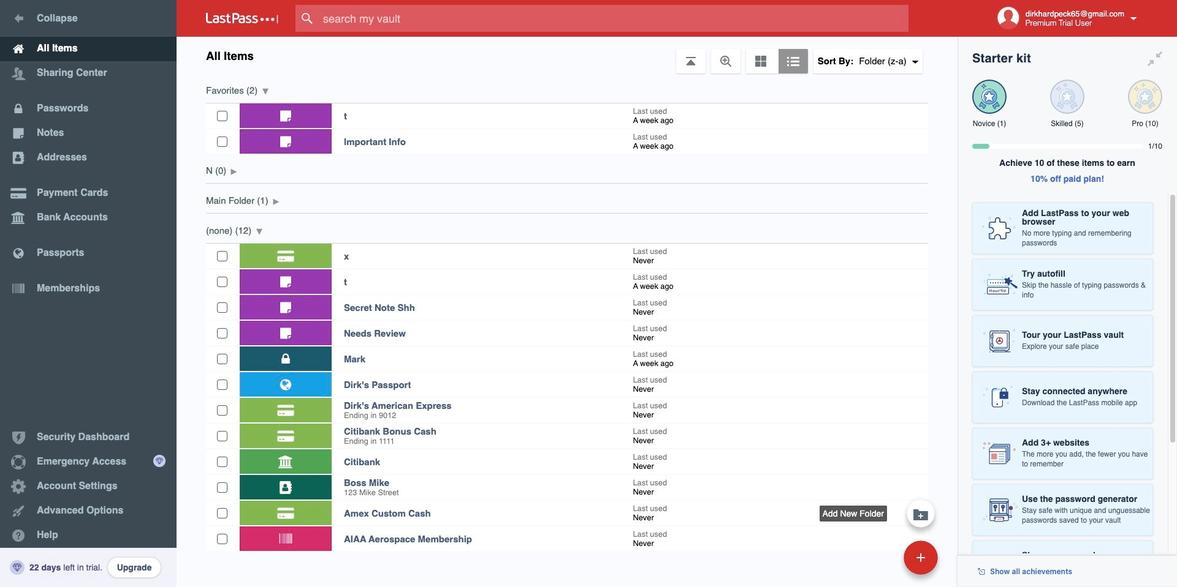 Task type: describe. For each thing, give the bounding box(es) containing it.
main content main content
[[177, 74, 958, 552]]

search my vault text field
[[295, 5, 932, 32]]

new item navigation
[[819, 497, 945, 588]]



Task type: vqa. For each thing, say whether or not it's contained in the screenshot.
search my vault text field
yes



Task type: locate. For each thing, give the bounding box(es) containing it.
main navigation navigation
[[0, 0, 177, 588]]

Search search field
[[295, 5, 932, 32]]

lastpass image
[[206, 13, 278, 24]]

vault options navigation
[[177, 37, 958, 74]]



